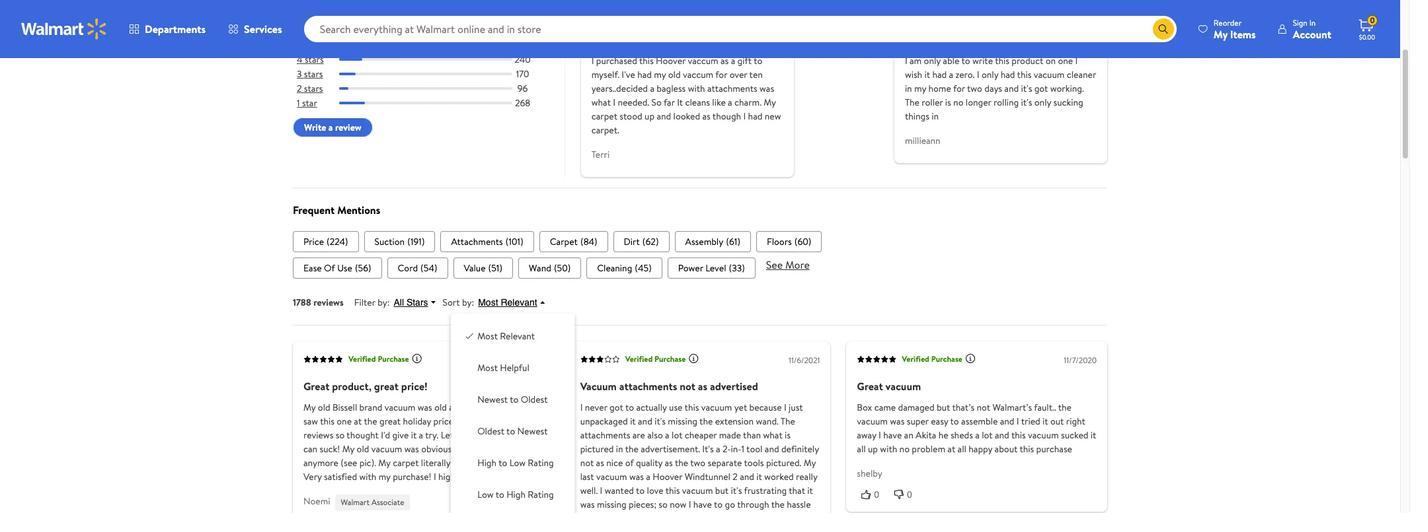 Task type: describe. For each thing, give the bounding box(es) containing it.
a inside box came damaged but that's not walmart's fault.. the vacuum was super easy to assemble and i tried it out right away i have an akita he sheds a lot and this vacuum sucked it all up with no problem at all happy about this purchase
[[975, 429, 980, 442]]

never
[[585, 401, 607, 414]]

stars for 2 stars
[[304, 82, 323, 95]]

verified purchase information image
[[412, 354, 422, 364]]

my up the saw
[[303, 401, 316, 414]]

one inside need my money back i am only able to write this product on one i wish it had a zero. i only had this vacuum cleaner in my home for two days and it's got working. the roller is no longer rolling it's only sucking things in
[[1058, 54, 1073, 68]]

0 vertical spatial reviews
[[314, 296, 344, 309]]

i right well.
[[600, 484, 603, 498]]

departments
[[145, 22, 206, 36]]

helpful
[[500, 362, 529, 375]]

by: for filter by:
[[378, 296, 390, 309]]

fault..
[[1034, 401, 1056, 414]]

old up price
[[434, 401, 447, 414]]

last
[[580, 471, 594, 484]]

3 stars
[[297, 68, 323, 81]]

it's down 'product'
[[1021, 82, 1032, 95]]

verified for vacuum attachments not as advertised
[[625, 354, 653, 365]]

this down 'read'
[[502, 429, 517, 442]]

account
[[1293, 27, 1332, 41]]

i'd
[[381, 429, 390, 442]]

search icon image
[[1158, 24, 1169, 34]]

verified for great product, great price!
[[348, 354, 376, 365]]

1 horizontal spatial newest
[[517, 425, 548, 438]]

to left go
[[714, 498, 723, 512]]

purchase for great product, great price!
[[378, 354, 409, 365]]

vacuum up extension
[[701, 401, 732, 414]]

0 vertical spatial missing
[[668, 415, 697, 428]]

services
[[244, 22, 282, 36]]

cleaner
[[1067, 68, 1096, 81]]

was inside box came damaged but that's not walmart's fault.. the vacuum was super easy to assemble and i tried it out right away i have an akita he sheds a lot and this vacuum sucked it all up with no problem at all happy about this purchase
[[890, 415, 905, 428]]

list item containing ease of use
[[293, 258, 382, 279]]

happy inside box came damaged but that's not walmart's fault.. the vacuum was super easy to assemble and i tried it out right away i have an akita he sheds a lot and this vacuum sucked it all up with no problem at all happy about this purchase
[[969, 443, 993, 456]]

value
[[464, 262, 486, 275]]

all stars
[[394, 297, 428, 308]]

items
[[1230, 27, 1256, 41]]

my right pic).
[[378, 457, 391, 470]]

Search search field
[[304, 16, 1177, 42]]

advertisement.
[[641, 443, 700, 456]]

ordering.
[[659, 512, 695, 514]]

(33)
[[729, 262, 745, 275]]

1 horizontal spatial low
[[510, 457, 526, 470]]

(62)
[[643, 235, 659, 248]]

0 vertical spatial 2
[[297, 82, 302, 95]]

list item containing carpet
[[539, 231, 608, 252]]

new
[[765, 110, 781, 123]]

floors
[[767, 235, 792, 248]]

suction.
[[499, 401, 530, 414]]

i right 'now'
[[689, 498, 691, 512]]

vacuum up damaged
[[886, 379, 921, 394]]

but inside box came damaged but that's not walmart's fault.. the vacuum was super easy to assemble and i tried it out right away i have an akita he sheds a lot and this vacuum sucked it all up with no problem at all happy about this purchase
[[937, 401, 950, 414]]

vacuum up purchase
[[1028, 429, 1059, 442]]

not inside my old bissell brand vacuum was old and had lost suction. i saw this one at the great holiday price of $48 and read reviews so thought i'd give it a try. let me tell you this thing can suck! my old vacuum was obviously not picking up much anymore (see pic). my carpet literally changed colors lol! very satisfied with my purchase! i highly recommend!
[[461, 443, 474, 456]]

carpet inside my old bissell brand vacuum was old and had lost suction. i saw this one at the great holiday price of $48 and read reviews so thought i'd give it a try. let me tell you this thing can suck! my old vacuum was obviously not picking up much anymore (see pic). my carpet literally changed colors lol! very satisfied with my purchase! i highly recommend!
[[393, 457, 419, 470]]

as down advertisement. at the left bottom
[[665, 457, 673, 470]]

it right sucked
[[1091, 429, 1096, 442]]

2 0 button from the left
[[890, 488, 923, 502]]

to inside clean home happy mom! i purchased this hoover vaccum as a gift to myself. i've had my old vaccum for over ten years..decided a bagless with attachments was what i needed. so far  it cleans like a charm. my carpet stood up and looked as though i had new carpet.
[[754, 54, 763, 68]]

vacuum down i'd
[[371, 443, 402, 456]]

vacuum down nice
[[596, 471, 627, 484]]

ease of use (56)
[[303, 262, 371, 275]]

not up use
[[680, 379, 696, 394]]

ten
[[749, 68, 763, 81]]

pictured
[[580, 443, 614, 456]]

my old bissell brand vacuum was old and had lost suction. i saw this one at the great holiday price of $48 and read reviews so thought i'd give it a try. let me tell you this thing can suck! my old vacuum was obviously not picking up much anymore (see pic). my carpet literally changed colors lol! very satisfied with my purchase! i highly recommend!
[[303, 401, 542, 484]]

1 star
[[297, 97, 317, 110]]

well.
[[580, 484, 598, 498]]

the down "frustrating"
[[771, 498, 785, 512]]

things
[[905, 110, 930, 123]]

1 vertical spatial vaccum
[[683, 68, 714, 81]]

see more button
[[766, 258, 810, 272]]

240
[[515, 53, 531, 66]]

the inside my old bissell brand vacuum was old and had lost suction. i saw this one at the great holiday price of $48 and read reviews so thought i'd give it a try. let me tell you this thing can suck! my old vacuum was obviously not picking up much anymore (see pic). my carpet literally changed colors lol! very satisfied with my purchase! i highly recommend!
[[364, 415, 377, 428]]

this right about on the right bottom
[[1020, 443, 1034, 456]]

verified purchase for great product, great price!
[[348, 354, 409, 365]]

this up 'now'
[[666, 484, 680, 498]]

to left thing
[[507, 425, 515, 438]]

relevant inside dropdown button
[[501, 297, 537, 308]]

this down 'product'
[[1017, 68, 1032, 81]]

in
[[1310, 17, 1316, 28]]

to up 'read'
[[510, 393, 519, 407]]

re-
[[647, 512, 659, 514]]

wish
[[905, 68, 922, 81]]

i right away
[[879, 429, 881, 442]]

wand
[[529, 262, 551, 275]]

windtunnel
[[685, 471, 731, 484]]

0 horizontal spatial 0
[[874, 490, 879, 500]]

verified purchase up 'mom!'
[[636, 10, 697, 21]]

vacuum up holiday
[[385, 401, 415, 414]]

5 stars
[[297, 38, 323, 52]]

as down cleans
[[702, 110, 711, 123]]

this right the saw
[[320, 415, 334, 428]]

rating for high to low rating
[[528, 457, 554, 470]]

it left out on the right of the page
[[1043, 415, 1048, 428]]

2 vertical spatial of
[[580, 512, 589, 514]]

0 horizontal spatial 1
[[297, 97, 300, 110]]

i left tried
[[1017, 415, 1019, 428]]

verified purchase for vacuum attachments not as advertised
[[625, 354, 686, 365]]

268
[[515, 97, 530, 110]]

the down are
[[625, 443, 639, 456]]

the down advertisement. at the left bottom
[[675, 457, 688, 470]]

at inside box came damaged but that's not walmart's fault.. the vacuum was super easy to assemble and i tried it out right away i have an akita he sheds a lot and this vacuum sucked it all up with no problem at all happy about this purchase
[[948, 443, 956, 456]]

clean
[[592, 35, 616, 50]]

to down the 'recommend!'
[[496, 489, 504, 502]]

purchase up 'mom!'
[[666, 10, 697, 21]]

purchase up back
[[979, 10, 1011, 21]]

hoover inside i never got to actually use this vacuum yet because i just unpackaged it and it's missing the extension wand. the attachments are also a lot cheaper made than what is pictured in the advertisement. it's a 2-in-1 tool and definitely not as nice of quality as the two separate tools pictured. my last vacuum was a hoover windtunnel 2 and it worked really well. i wanted to love this vacuum but it's frustrating that it was missing pieces; so now i have to go through the hassle of returning and re-ordering.
[[653, 471, 683, 484]]

write a review
[[304, 121, 361, 135]]

actually
[[636, 401, 667, 414]]

hassle
[[787, 498, 811, 512]]

cord (54)
[[398, 262, 437, 275]]

a inside need my money back i am only able to write this product on one i wish it had a zero. i only had this vacuum cleaner in my home for two days and it's got working. the roller is no longer rolling it's only sucking things in
[[949, 68, 954, 81]]

price
[[433, 415, 454, 428]]

1 vertical spatial missing
[[597, 498, 627, 512]]

is inside i never got to actually use this vacuum yet because i just unpackaged it and it's missing the extension wand. the attachments are also a lot cheaper made than what is pictured in the advertisement. it's a 2-in-1 tool and definitely not as nice of quality as the two separate tools pictured. my last vacuum was a hoover windtunnel 2 and it worked really well. i wanted to love this vacuum but it's frustrating that it was missing pieces; so now i have to go through the hassle of returning and re-ordering.
[[785, 429, 791, 442]]

attachments
[[451, 235, 503, 248]]

great for great vacuum
[[857, 379, 883, 394]]

great inside my old bissell brand vacuum was old and had lost suction. i saw this one at the great holiday price of $48 and read reviews so thought i'd give it a try. let me tell you this thing can suck! my old vacuum was obviously not picking up much anymore (see pic). my carpet literally changed colors lol! very satisfied with my purchase! i highly recommend!
[[379, 415, 401, 428]]

pictured.
[[766, 457, 802, 470]]

had right i've
[[637, 68, 652, 81]]

a right the write
[[329, 121, 333, 135]]

myself.
[[592, 68, 620, 81]]

this right write
[[995, 54, 1010, 68]]

2 vertical spatial most
[[478, 362, 498, 375]]

stars for 5 stars
[[304, 38, 323, 52]]

in inside i never got to actually use this vacuum yet because i just unpackaged it and it's missing the extension wand. the attachments are also a lot cheaper made than what is pictured in the advertisement. it's a 2-in-1 tool and definitely not as nice of quality as the two separate tools pictured. my last vacuum was a hoover windtunnel 2 and it worked really well. i wanted to love this vacuum but it's frustrating that it was missing pieces; so now i have to go through the hassle of returning and re-ordering.
[[616, 443, 623, 456]]

up inside clean home happy mom! i purchased this hoover vaccum as a gift to myself. i've had my old vaccum for over ten years..decided a bagless with attachments was what i needed. so far  it cleans like a charm. my carpet stood up and looked as though i had new carpet.
[[645, 110, 655, 123]]

and down tools
[[740, 471, 754, 484]]

for inside need my money back i am only able to write this product on one i wish it had a zero. i only had this vacuum cleaner in my home for two days and it's got working. the roller is no longer rolling it's only sucking things in
[[953, 82, 965, 95]]

and up about on the right bottom
[[995, 429, 1009, 442]]

verified up purchased
[[636, 10, 664, 21]]

as left gift
[[721, 54, 729, 68]]

two inside i never got to actually use this vacuum yet because i just unpackaged it and it's missing the extension wand. the attachments are also a lot cheaper made than what is pictured in the advertisement. it's a 2-in-1 tool and definitely not as nice of quality as the two separate tools pictured. my last vacuum was a hoover windtunnel 2 and it worked really well. i wanted to love this vacuum but it's frustrating that it was missing pieces; so now i have to go through the hassle of returning and re-ordering.
[[690, 457, 706, 470]]

5
[[297, 38, 302, 52]]

picking
[[477, 443, 505, 456]]

frequent mentions
[[293, 203, 380, 217]]

as down pictured
[[596, 457, 604, 470]]

carpet.
[[592, 124, 619, 137]]

what inside i never got to actually use this vacuum yet because i just unpackaged it and it's missing the extension wand. the attachments are also a lot cheaper made than what is pictured in the advertisement. it's a 2-in-1 tool and definitely not as nice of quality as the two separate tools pictured. my last vacuum was a hoover windtunnel 2 and it worked really well. i wanted to love this vacuum but it's frustrating that it was missing pieces; so now i have to go through the hassle of returning and re-ordering.
[[763, 429, 783, 442]]

an
[[904, 429, 914, 442]]

list item containing cleaning
[[587, 258, 662, 279]]

had up the days
[[1001, 68, 1015, 81]]

filter by:
[[354, 296, 390, 309]]

170
[[516, 68, 529, 81]]

it up are
[[630, 415, 636, 428]]

holiday
[[403, 415, 431, 428]]

reorder my items
[[1214, 17, 1256, 41]]

(101)
[[506, 235, 523, 248]]

mentions
[[337, 203, 380, 217]]

0 horizontal spatial low
[[478, 489, 494, 502]]

worked
[[764, 471, 794, 484]]

i left never
[[580, 401, 583, 414]]

list item containing attachments
[[441, 231, 534, 252]]

cleaning (45)
[[597, 262, 652, 275]]

1 horizontal spatial 0
[[907, 490, 912, 500]]

my down wish
[[914, 82, 926, 95]]

and down walmart's in the right bottom of the page
[[1000, 415, 1015, 428]]

1 vertical spatial of
[[625, 457, 634, 470]]

hoover inside clean home happy mom! i purchased this hoover vaccum as a gift to myself. i've had my old vaccum for over ten years..decided a bagless with attachments was what i needed. so far  it cleans like a charm. my carpet stood up and looked as though i had new carpet.
[[656, 54, 686, 68]]

to left 'actually'
[[625, 401, 634, 414]]

let
[[441, 429, 454, 442]]

got inside i never got to actually use this vacuum yet because i just unpackaged it and it's missing the extension wand. the attachments are also a lot cheaper made than what is pictured in the advertisement. it's a 2-in-1 tool and definitely not as nice of quality as the two separate tools pictured. my last vacuum was a hoover windtunnel 2 and it worked really well. i wanted to love this vacuum but it's frustrating that it was missing pieces; so now i have to go through the hassle of returning and re-ordering.
[[610, 401, 623, 414]]

carpet inside clean home happy mom! i purchased this hoover vaccum as a gift to myself. i've had my old vaccum for over ten years..decided a bagless with attachments was what i needed. so far  it cleans like a charm. my carpet stood up and looked as though i had new carpet.
[[592, 110, 618, 123]]

0 horizontal spatial oldest
[[478, 425, 504, 438]]

my up (see
[[342, 443, 355, 456]]

carpet
[[550, 235, 578, 248]]

see
[[766, 258, 783, 272]]

came
[[874, 401, 896, 414]]

more
[[785, 258, 810, 272]]

i left am
[[905, 54, 908, 68]]

a left gift
[[731, 54, 735, 68]]

and up "you"
[[484, 415, 499, 428]]

give
[[392, 429, 409, 442]]

this down tried
[[1011, 429, 1026, 442]]

reviews inside my old bissell brand vacuum was old and had lost suction. i saw this one at the great holiday price of $48 and read reviews so thought i'd give it a try. let me tell you this thing can suck! my old vacuum was obviously not picking up much anymore (see pic). my carpet literally changed colors lol! very satisfied with my purchase! i highly recommend!
[[303, 429, 333, 442]]

and up are
[[638, 415, 652, 428]]

about
[[995, 443, 1018, 456]]

list item containing suction
[[364, 231, 435, 252]]

1 vertical spatial attachments
[[619, 379, 677, 394]]

vacuum down the windtunnel on the bottom of the page
[[682, 484, 713, 498]]

it down tools
[[757, 471, 762, 484]]

11/6/2021
[[789, 355, 820, 366]]

i right zero.
[[977, 68, 980, 81]]

progress bar for 240
[[339, 58, 512, 61]]

it's up also
[[655, 415, 666, 428]]

a inside my old bissell brand vacuum was old and had lost suction. i saw this one at the great holiday price of $48 and read reviews so thought i'd give it a try. let me tell you this thing can suck! my old vacuum was obviously not picking up much anymore (see pic). my carpet literally changed colors lol! very satisfied with my purchase! i highly recommend!
[[419, 429, 423, 442]]

a right like
[[728, 96, 732, 109]]

terri
[[592, 148, 610, 161]]

most relevant inside option group
[[478, 330, 535, 343]]

than
[[743, 429, 761, 442]]

stars
[[407, 297, 428, 308]]

you
[[485, 429, 500, 442]]

see more list
[[293, 258, 1107, 279]]

saw
[[303, 415, 318, 428]]

with inside my old bissell brand vacuum was old and had lost suction. i saw this one at the great holiday price of $48 and read reviews so thought i'd give it a try. let me tell you this thing can suck! my old vacuum was obviously not picking up much anymore (see pic). my carpet literally changed colors lol! very satisfied with my purchase! i highly recommend!
[[359, 471, 376, 484]]

had down charm.
[[748, 110, 763, 123]]

to down picking
[[499, 457, 507, 470]]

walmart associate
[[341, 497, 404, 508]]

it inside need my money back i am only able to write this product on one i wish it had a zero. i only had this vacuum cleaner in my home for two days and it's got working. the roller is no longer rolling it's only sucking things in
[[925, 68, 930, 81]]

2 all from the left
[[958, 443, 967, 456]]

very
[[303, 471, 322, 484]]

far
[[664, 96, 675, 109]]

purchase
[[1036, 443, 1072, 456]]

progress bar for 268
[[339, 102, 512, 105]]

lot inside i never got to actually use this vacuum yet because i just unpackaged it and it's missing the extension wand. the attachments are also a lot cheaper made than what is pictured in the advertisement. it's a 2-in-1 tool and definitely not as nice of quality as the two separate tools pictured. my last vacuum was a hoover windtunnel 2 and it worked really well. i wanted to love this vacuum but it's frustrating that it was missing pieces; so now i have to go through the hassle of returning and re-ordering.
[[672, 429, 683, 442]]

so inside i never got to actually use this vacuum yet because i just unpackaged it and it's missing the extension wand. the attachments are also a lot cheaper made than what is pictured in the advertisement. it's a 2-in-1 tool and definitely not as nice of quality as the two separate tools pictured. my last vacuum was a hoover windtunnel 2 and it worked really well. i wanted to love this vacuum but it's frustrating that it was missing pieces; so now i have to go through the hassle of returning and re-ordering.
[[659, 498, 668, 512]]

no inside box came damaged but that's not walmart's fault.. the vacuum was super easy to assemble and i tried it out right away i have an akita he sheds a lot and this vacuum sucked it all up with no problem at all happy about this purchase
[[900, 443, 910, 456]]

(51)
[[488, 262, 503, 275]]

as left advertised
[[698, 379, 708, 394]]

is inside need my money back i am only able to write this product on one i wish it had a zero. i only had this vacuum cleaner in my home for two days and it's got working. the roller is no longer rolling it's only sucking things in
[[945, 96, 951, 109]]

was down well.
[[580, 498, 595, 512]]

great for great product, great price!
[[303, 379, 330, 394]]

a up so
[[650, 82, 655, 95]]

my right need
[[932, 35, 946, 50]]

a left 2-
[[716, 443, 720, 456]]

associate
[[372, 497, 404, 508]]

old down thought
[[357, 443, 369, 456]]

write
[[973, 54, 993, 68]]

my inside reorder my items
[[1214, 27, 1228, 41]]

4
[[297, 53, 303, 66]]

list item containing cord
[[387, 258, 448, 279]]

right
[[1066, 415, 1086, 428]]

cord
[[398, 262, 418, 275]]

what inside clean home happy mom! i purchased this hoover vaccum as a gift to myself. i've had my old vaccum for over ten years..decided a bagless with attachments was what i needed. so far  it cleans like a charm. my carpet stood up and looked as though i had new carpet.
[[592, 96, 611, 109]]

0 vertical spatial great
[[374, 379, 399, 394]]

unpackaged
[[580, 415, 628, 428]]

1 inside i never got to actually use this vacuum yet because i just unpackaged it and it's missing the extension wand. the attachments are also a lot cheaper made than what is pictured in the advertisement. it's a 2-in-1 tool and definitely not as nice of quality as the two separate tools pictured. my last vacuum was a hoover windtunnel 2 and it worked really well. i wanted to love this vacuum but it's frustrating that it was missing pieces; so now i have to go through the hassle of returning and re-ordering.
[[741, 443, 744, 456]]

price (224)
[[303, 235, 348, 248]]

most helpful
[[478, 362, 529, 375]]

i down the literally
[[434, 471, 436, 484]]

all
[[394, 297, 404, 308]]

i up myself. on the left of the page
[[592, 54, 594, 68]]

i up the cleaner
[[1075, 54, 1078, 68]]

no inside need my money back i am only able to write this product on one i wish it had a zero. i only had this vacuum cleaner in my home for two days and it's got working. the roller is no longer rolling it's only sucking things in
[[953, 96, 964, 109]]

list item containing floors
[[756, 231, 822, 252]]

this right use
[[685, 401, 699, 414]]

all stars button
[[390, 297, 443, 309]]

i left just
[[784, 401, 787, 414]]



Task type: locate. For each thing, give the bounding box(es) containing it.
3
[[297, 68, 302, 81]]

verified purchase information image up the that's in the right of the page
[[965, 354, 976, 364]]

vacuum inside need my money back i am only able to write this product on one i wish it had a zero. i only had this vacuum cleaner in my home for two days and it's got working. the roller is no longer rolling it's only sucking things in
[[1034, 68, 1065, 81]]

for down zero.
[[953, 82, 965, 95]]

my
[[1214, 27, 1228, 41], [764, 96, 776, 109], [303, 401, 316, 414], [342, 443, 355, 456], [378, 457, 391, 470], [804, 457, 816, 470]]

carpet up carpet.
[[592, 110, 618, 123]]

1 horizontal spatial 1
[[741, 443, 744, 456]]

stars right 4
[[305, 53, 324, 66]]

and inside clean home happy mom! i purchased this hoover vaccum as a gift to myself. i've had my old vaccum for over ten years..decided a bagless with attachments was what i needed. so far  it cleans like a charm. my carpet stood up and looked as though i had new carpet.
[[657, 110, 671, 123]]

by: left 'all'
[[378, 296, 390, 309]]

(see
[[341, 457, 357, 470]]

1 horizontal spatial for
[[953, 82, 965, 95]]

and up price
[[449, 401, 464, 414]]

literally
[[421, 457, 450, 470]]

what down years..decided
[[592, 96, 611, 109]]

1 horizontal spatial with
[[688, 82, 705, 95]]

no
[[953, 96, 964, 109], [900, 443, 910, 456]]

0 horizontal spatial high
[[478, 457, 497, 470]]

1
[[297, 97, 300, 110], [741, 443, 744, 456]]

1 vertical spatial but
[[715, 484, 729, 498]]

0 horizontal spatial all
[[857, 443, 866, 456]]

2 vertical spatial attachments
[[580, 429, 630, 442]]

frequent
[[293, 203, 335, 217]]

1788
[[293, 296, 311, 309]]

1 horizontal spatial only
[[982, 68, 999, 81]]

my inside i never got to actually use this vacuum yet because i just unpackaged it and it's missing the extension wand. the attachments are also a lot cheaper made than what is pictured in the advertisement. it's a 2-in-1 tool and definitely not as nice of quality as the two separate tools pictured. my last vacuum was a hoover windtunnel 2 and it worked really well. i wanted to love this vacuum but it's frustrating that it was missing pieces; so now i have to go through the hassle of returning and re-ordering.
[[804, 457, 816, 470]]

newest up much
[[517, 425, 548, 438]]

progress bar for 96
[[339, 87, 512, 90]]

carpet
[[592, 110, 618, 123], [393, 457, 419, 470]]

2 horizontal spatial 0
[[1370, 15, 1375, 26]]

missing up returning
[[597, 498, 627, 512]]

1 vertical spatial 1
[[741, 443, 744, 456]]

got left working.
[[1035, 82, 1048, 95]]

verified purchase information image up the "vacuum attachments not as advertised"
[[688, 354, 699, 364]]

lot down the assemble
[[982, 429, 993, 442]]

happy inside clean home happy mom! i purchased this hoover vaccum as a gift to myself. i've had my old vaccum for over ten years..decided a bagless with attachments was what i needed. so far  it cleans like a charm. my carpet stood up and looked as though i had new carpet.
[[647, 35, 674, 50]]

stars for 4 stars
[[305, 53, 324, 66]]

not up the last
[[580, 457, 594, 470]]

1 vertical spatial high
[[507, 489, 526, 502]]

was up holiday
[[418, 401, 432, 414]]

for left over
[[716, 68, 727, 81]]

Walmart Site-Wide search field
[[304, 16, 1177, 42]]

list item containing wand
[[518, 258, 581, 279]]

1 horizontal spatial of
[[580, 512, 589, 514]]

up inside my old bissell brand vacuum was old and had lost suction. i saw this one at the great holiday price of $48 and read reviews so thought i'd give it a try. let me tell you this thing can suck! my old vacuum was obviously not picking up much anymore (see pic). my carpet literally changed colors lol! very satisfied with my purchase! i highly recommend!
[[507, 443, 517, 456]]

1 horizontal spatial what
[[763, 429, 783, 442]]

0 vertical spatial for
[[716, 68, 727, 81]]

at inside my old bissell brand vacuum was old and had lost suction. i saw this one at the great holiday price of $48 and read reviews so thought i'd give it a try. let me tell you this thing can suck! my old vacuum was obviously not picking up much anymore (see pic). my carpet literally changed colors lol! very satisfied with my purchase! i highly recommend!
[[354, 415, 362, 428]]

1 vertical spatial hoover
[[653, 471, 683, 484]]

0 horizontal spatial have
[[693, 498, 712, 512]]

0 vertical spatial only
[[924, 54, 941, 68]]

nice
[[606, 457, 623, 470]]

bissell
[[333, 401, 357, 414]]

2 vertical spatial only
[[1035, 96, 1051, 109]]

1 vertical spatial most relevant
[[478, 330, 535, 343]]

stars
[[304, 38, 323, 52], [305, 53, 324, 66], [304, 68, 323, 81], [304, 82, 323, 95]]

the inside i never got to actually use this vacuum yet because i just unpackaged it and it's missing the extension wand. the attachments are also a lot cheaper made than what is pictured in the advertisement. it's a 2-in-1 tool and definitely not as nice of quality as the two separate tools pictured. my last vacuum was a hoover windtunnel 2 and it worked really well. i wanted to love this vacuum but it's frustrating that it was missing pieces; so now i have to go through the hassle of returning and re-ordering.
[[781, 415, 795, 428]]

purchase!
[[393, 471, 431, 484]]

progress bar for 170
[[339, 73, 512, 76]]

of inside my old bissell brand vacuum was old and had lost suction. i saw this one at the great holiday price of $48 and read reviews so thought i'd give it a try. let me tell you this thing can suck! my old vacuum was obviously not picking up much anymore (see pic). my carpet literally changed colors lol! very satisfied with my purchase! i highly recommend!
[[456, 415, 464, 428]]

rating for low to high rating
[[528, 489, 554, 502]]

to up zero.
[[962, 54, 970, 68]]

list item containing value
[[453, 258, 513, 279]]

1 vertical spatial reviews
[[303, 429, 333, 442]]

rolling
[[994, 96, 1019, 109]]

to right easy
[[950, 415, 959, 428]]

high
[[478, 457, 497, 470], [507, 489, 526, 502]]

not up the assemble
[[977, 401, 990, 414]]

purchase for great vacuum
[[931, 354, 963, 365]]

it's up go
[[731, 484, 742, 498]]

to inside need my money back i am only able to write this product on one i wish it had a zero. i only had this vacuum cleaner in my home for two days and it's got working. the roller is no longer rolling it's only sucking things in
[[962, 54, 970, 68]]

two up the windtunnel on the bottom of the page
[[690, 457, 706, 470]]

akita
[[916, 429, 936, 442]]

a right also
[[665, 429, 670, 442]]

had down able
[[933, 68, 947, 81]]

0 vertical spatial happy
[[647, 35, 674, 50]]

purchase left verified purchase information icon
[[378, 354, 409, 365]]

0 horizontal spatial two
[[690, 457, 706, 470]]

attachments
[[707, 82, 757, 95], [619, 379, 677, 394], [580, 429, 630, 442]]

two
[[967, 82, 982, 95], [690, 457, 706, 470]]

up inside box came damaged but that's not walmart's fault.. the vacuum was super easy to assemble and i tried it out right away i have an akita he sheds a lot and this vacuum sucked it all up with no problem at all happy about this purchase
[[868, 443, 878, 456]]

i've
[[622, 68, 635, 81]]

stars down 3 stars
[[304, 82, 323, 95]]

great left product,
[[303, 379, 330, 394]]

1 vertical spatial home
[[929, 82, 951, 95]]

0 vertical spatial carpet
[[592, 110, 618, 123]]

0 horizontal spatial with
[[359, 471, 376, 484]]

one right 'on'
[[1058, 54, 1073, 68]]

i down charm.
[[743, 110, 746, 123]]

no left longer
[[953, 96, 964, 109]]

0 vertical spatial most
[[478, 297, 498, 308]]

old up the saw
[[318, 401, 330, 414]]

rating down much
[[528, 457, 554, 470]]

verified for great vacuum
[[902, 354, 929, 365]]

are
[[633, 429, 645, 442]]

1 vertical spatial two
[[690, 457, 706, 470]]

1 horizontal spatial carpet
[[592, 110, 618, 123]]

0 horizontal spatial what
[[592, 96, 611, 109]]

so up the 'suck!'
[[336, 429, 345, 442]]

it inside my old bissell brand vacuum was old and had lost suction. i saw this one at the great holiday price of $48 and read reviews so thought i'd give it a try. let me tell you this thing can suck! my old vacuum was obviously not picking up much anymore (see pic). my carpet literally changed colors lol! very satisfied with my purchase! i highly recommend!
[[411, 429, 417, 442]]

walmart image
[[21, 19, 107, 40]]

hoover up love
[[653, 471, 683, 484]]

2 lot from the left
[[982, 429, 993, 442]]

i
[[592, 54, 594, 68], [905, 54, 908, 68], [1075, 54, 1078, 68], [977, 68, 980, 81], [613, 96, 616, 109], [743, 110, 746, 123], [532, 401, 535, 414], [580, 401, 583, 414], [784, 401, 787, 414], [1017, 415, 1019, 428], [879, 429, 881, 442], [434, 471, 436, 484], [600, 484, 603, 498], [689, 498, 691, 512]]

out
[[1051, 415, 1064, 428]]

1 vertical spatial got
[[610, 401, 623, 414]]

1 horizontal spatial at
[[948, 443, 956, 456]]

to up pieces;
[[636, 484, 645, 498]]

0 vertical spatial one
[[1058, 54, 1073, 68]]

1 vertical spatial no
[[900, 443, 910, 456]]

dirt (62)
[[624, 235, 659, 248]]

stars for 3 stars
[[304, 68, 323, 81]]

departments button
[[118, 13, 217, 45]]

0 vertical spatial vaccum
[[688, 54, 718, 68]]

home inside need my money back i am only able to write this product on one i wish it had a zero. i only had this vacuum cleaner in my home for two days and it's got working. the roller is no longer rolling it's only sucking things in
[[929, 82, 951, 95]]

stars right 5
[[304, 38, 323, 52]]

my up new
[[764, 96, 776, 109]]

1 horizontal spatial great
[[857, 379, 883, 394]]

not up changed
[[461, 443, 474, 456]]

oldest up picking
[[478, 425, 504, 438]]

purchase for vacuum attachments not as advertised
[[655, 354, 686, 365]]

vaccum
[[688, 54, 718, 68], [683, 68, 714, 81]]

for inside clean home happy mom! i purchased this hoover vaccum as a gift to myself. i've had my old vaccum for over ten years..decided a bagless with attachments was what i needed. so far  it cleans like a charm. my carpet stood up and looked as though i had new carpet.
[[716, 68, 727, 81]]

high up the 'recommend!'
[[478, 457, 497, 470]]

progress bar
[[339, 58, 512, 61], [339, 73, 512, 76], [339, 87, 512, 90], [339, 102, 512, 105]]

of right nice
[[625, 457, 634, 470]]

0 vertical spatial the
[[905, 96, 920, 109]]

home
[[618, 35, 644, 50], [929, 82, 951, 95]]

0 horizontal spatial lot
[[672, 429, 683, 442]]

wand (50)
[[529, 262, 571, 275]]

1 horizontal spatial one
[[1058, 54, 1073, 68]]

was up an
[[890, 415, 905, 428]]

level
[[706, 262, 726, 275]]

and inside need my money back i am only able to write this product on one i wish it had a zero. i only had this vacuum cleaner in my home for two days and it's got working. the roller is no longer rolling it's only sucking things in
[[1005, 82, 1019, 95]]

1 horizontal spatial in
[[905, 82, 912, 95]]

2 down separate
[[733, 471, 738, 484]]

all
[[857, 443, 866, 456], [958, 443, 967, 456]]

high to low rating
[[478, 457, 554, 470]]

attachments inside clean home happy mom! i purchased this hoover vaccum as a gift to myself. i've had my old vaccum for over ten years..decided a bagless with attachments was what i needed. so far  it cleans like a charm. my carpet stood up and looked as though i had new carpet.
[[707, 82, 757, 95]]

one inside my old bissell brand vacuum was old and had lost suction. i saw this one at the great holiday price of $48 and read reviews so thought i'd give it a try. let me tell you this thing can suck! my old vacuum was obviously not picking up much anymore (see pic). my carpet literally changed colors lol! very satisfied with my purchase! i highly recommend!
[[337, 415, 352, 428]]

0 horizontal spatial great
[[303, 379, 330, 394]]

verified purchase information image for attachments
[[688, 354, 699, 364]]

so
[[652, 96, 662, 109]]

(61)
[[726, 235, 740, 248]]

great vacuum
[[857, 379, 921, 394]]

list
[[293, 231, 1107, 252]]

list item containing power level
[[668, 258, 756, 279]]

verified purchase information image for vacuum
[[965, 354, 976, 364]]

list item containing dirt
[[613, 231, 670, 252]]

1 horizontal spatial so
[[659, 498, 668, 512]]

and down far
[[657, 110, 671, 123]]

1 verified purchase information image from the left
[[688, 354, 699, 364]]

was down give
[[404, 443, 419, 456]]

2 horizontal spatial in
[[932, 110, 939, 123]]

so inside my old bissell brand vacuum was old and had lost suction. i saw this one at the great holiday price of $48 and read reviews so thought i'd give it a try. let me tell you this thing can suck! my old vacuum was obviously not picking up much anymore (see pic). my carpet literally changed colors lol! very satisfied with my purchase! i highly recommend!
[[336, 429, 345, 442]]

it right the that
[[808, 484, 813, 498]]

days
[[985, 82, 1002, 95]]

1 vertical spatial carpet
[[393, 457, 419, 470]]

value (51)
[[464, 262, 503, 275]]

1 rating from the top
[[528, 457, 554, 470]]

hoover down 'mom!'
[[656, 54, 686, 68]]

relevant down wand
[[501, 297, 537, 308]]

1 vertical spatial have
[[693, 498, 712, 512]]

1 horizontal spatial happy
[[969, 443, 993, 456]]

tried
[[1021, 415, 1040, 428]]

1 vertical spatial only
[[982, 68, 999, 81]]

0 horizontal spatial only
[[924, 54, 941, 68]]

by: for sort by:
[[462, 296, 474, 309]]

but inside i never got to actually use this vacuum yet because i just unpackaged it and it's missing the extension wand. the attachments are also a lot cheaper made than what is pictured in the advertisement. it's a 2-in-1 tool and definitely not as nice of quality as the two separate tools pictured. my last vacuum was a hoover windtunnel 2 and it worked really well. i wanted to love this vacuum but it's frustrating that it was missing pieces; so now i have to go through the hassle of returning and re-ordering.
[[715, 484, 729, 498]]

2 great from the left
[[857, 379, 883, 394]]

and up rolling
[[1005, 82, 1019, 95]]

my inside my old bissell brand vacuum was old and had lost suction. i saw this one at the great holiday price of $48 and read reviews so thought i'd give it a try. let me tell you this thing can suck! my old vacuum was obviously not picking up much anymore (see pic). my carpet literally changed colors lol! very satisfied with my purchase! i highly recommend!
[[379, 471, 391, 484]]

1 all from the left
[[857, 443, 866, 456]]

had inside my old bissell brand vacuum was old and had lost suction. i saw this one at the great holiday price of $48 and read reviews so thought i'd give it a try. let me tell you this thing can suck! my old vacuum was obviously not picking up much anymore (see pic). my carpet literally changed colors lol! very satisfied with my purchase! i highly recommend!
[[466, 401, 480, 414]]

and down pieces;
[[631, 512, 645, 514]]

0 horizontal spatial at
[[354, 415, 362, 428]]

0 vertical spatial home
[[618, 35, 644, 50]]

got inside need my money back i am only able to write this product on one i wish it had a zero. i only had this vacuum cleaner in my home for two days and it's got working. the roller is no longer rolling it's only sucking things in
[[1035, 82, 1048, 95]]

verified purchase up the "vacuum attachments not as advertised"
[[625, 354, 686, 365]]

1 vertical spatial great
[[379, 415, 401, 428]]

tell
[[470, 429, 483, 442]]

was down quality
[[629, 471, 644, 484]]

but up go
[[715, 484, 729, 498]]

1 horizontal spatial oldest
[[521, 393, 548, 407]]

1 horizontal spatial got
[[1035, 82, 1048, 95]]

0 vertical spatial hoover
[[656, 54, 686, 68]]

1 horizontal spatial have
[[883, 429, 902, 442]]

lot inside box came damaged but that's not walmart's fault.. the vacuum was super easy to assemble and i tried it out right away i have an akita he sheds a lot and this vacuum sucked it all up with no problem at all happy about this purchase
[[982, 429, 993, 442]]

verified purchase up back
[[950, 10, 1011, 21]]

money
[[948, 35, 979, 50]]

0
[[1370, 15, 1375, 26], [874, 490, 879, 500], [907, 490, 912, 500]]

2-
[[723, 443, 731, 456]]

vacuum
[[1034, 68, 1065, 81], [886, 379, 921, 394], [385, 401, 415, 414], [701, 401, 732, 414], [857, 415, 888, 428], [1028, 429, 1059, 442], [371, 443, 402, 456], [596, 471, 627, 484], [682, 484, 713, 498]]

list containing price
[[293, 231, 1107, 252]]

0 vertical spatial attachments
[[707, 82, 757, 95]]

1 vertical spatial for
[[953, 82, 965, 95]]

low
[[510, 457, 526, 470], [478, 489, 494, 502]]

0 vertical spatial of
[[456, 415, 464, 428]]

relevant up 11/14/2020
[[500, 330, 535, 343]]

at up thought
[[354, 415, 362, 428]]

low down much
[[510, 457, 526, 470]]

attachments down unpackaged
[[580, 429, 630, 442]]

go
[[725, 498, 735, 512]]

0 vertical spatial oldest
[[521, 393, 548, 407]]

two inside need my money back i am only able to write this product on one i wish it had a zero. i only had this vacuum cleaner in my home for two days and it's got working. the roller is no longer rolling it's only sucking things in
[[967, 82, 982, 95]]

sort by:
[[443, 296, 474, 309]]

have inside box came damaged but that's not walmart's fault.. the vacuum was super easy to assemble and i tried it out right away i have an akita he sheds a lot and this vacuum sucked it all up with no problem at all happy about this purchase
[[883, 429, 902, 442]]

1 vertical spatial happy
[[969, 443, 993, 456]]

of
[[456, 415, 464, 428], [625, 457, 634, 470], [580, 512, 589, 514]]

need
[[905, 35, 930, 50]]

over
[[730, 68, 747, 81]]

this
[[639, 54, 654, 68], [995, 54, 1010, 68], [1017, 68, 1032, 81], [685, 401, 699, 414], [320, 415, 334, 428], [502, 429, 517, 442], [1011, 429, 1026, 442], [1020, 443, 1034, 456], [666, 484, 680, 498]]

most
[[478, 297, 498, 308], [478, 330, 498, 343], [478, 362, 498, 375]]

1 by: from the left
[[378, 296, 390, 309]]

it
[[677, 96, 683, 109]]

0 vertical spatial relevant
[[501, 297, 537, 308]]

old inside clean home happy mom! i purchased this hoover vaccum as a gift to myself. i've had my old vaccum for over ten years..decided a bagless with attachments was what i needed. so far  it cleans like a charm. my carpet stood up and looked as though i had new carpet.
[[668, 68, 681, 81]]

the up out on the right of the page
[[1058, 401, 1072, 414]]

one down "bissell"
[[337, 415, 352, 428]]

0 horizontal spatial newest
[[478, 393, 508, 407]]

verified purchase information image
[[688, 354, 699, 364], [965, 354, 976, 364]]

it's
[[1021, 82, 1032, 95], [1021, 96, 1032, 109], [655, 415, 666, 428], [731, 484, 742, 498]]

quality
[[636, 457, 663, 470]]

home up roller
[[929, 82, 951, 95]]

of
[[324, 262, 335, 275]]

it right wish
[[925, 68, 930, 81]]

most left helpful
[[478, 362, 498, 375]]

0 horizontal spatial so
[[336, 429, 345, 442]]

verified purchase
[[636, 10, 697, 21], [950, 10, 1011, 21], [348, 354, 409, 365], [625, 354, 686, 365], [902, 354, 963, 365]]

the
[[1058, 401, 1072, 414], [364, 415, 377, 428], [700, 415, 713, 428], [625, 443, 639, 456], [675, 457, 688, 470], [771, 498, 785, 512]]

most right most relevant option
[[478, 330, 498, 343]]

list item
[[293, 231, 359, 252], [364, 231, 435, 252], [441, 231, 534, 252], [539, 231, 608, 252], [613, 231, 670, 252], [675, 231, 751, 252], [756, 231, 822, 252], [293, 258, 382, 279], [387, 258, 448, 279], [453, 258, 513, 279], [518, 258, 581, 279], [587, 258, 662, 279], [668, 258, 756, 279]]

longer
[[966, 96, 992, 109]]

i down years..decided
[[613, 96, 616, 109]]

was inside clean home happy mom! i purchased this hoover vaccum as a gift to myself. i've had my old vaccum for over ten years..decided a bagless with attachments was what i needed. so far  it cleans like a charm. my carpet stood up and looked as though i had new carpet.
[[760, 82, 774, 95]]

with up 'shelby'
[[880, 443, 897, 456]]

1 lot from the left
[[672, 429, 683, 442]]

1 vertical spatial rating
[[528, 489, 554, 502]]

0 $0.00
[[1359, 15, 1375, 42]]

filter
[[354, 296, 375, 309]]

sucked
[[1061, 429, 1089, 442]]

0 horizontal spatial for
[[716, 68, 727, 81]]

price
[[303, 235, 324, 248]]

0 horizontal spatial up
[[507, 443, 517, 456]]

my inside clean home happy mom! i purchased this hoover vaccum as a gift to myself. i've had my old vaccum for over ten years..decided a bagless with attachments was what i needed. so far  it cleans like a charm. my carpet stood up and looked as though i had new carpet.
[[654, 68, 666, 81]]

i right suction.
[[532, 401, 535, 414]]

0 vertical spatial got
[[1035, 82, 1048, 95]]

no down an
[[900, 443, 910, 456]]

1 horizontal spatial the
[[905, 96, 920, 109]]

lol!
[[516, 457, 528, 470]]

and right the tool
[[765, 443, 779, 456]]

2 inside i never got to actually use this vacuum yet because i just unpackaged it and it's missing the extension wand. the attachments are also a lot cheaper made than what is pictured in the advertisement. it's a 2-in-1 tool and definitely not as nice of quality as the two separate tools pictured. my last vacuum was a hoover windtunnel 2 and it worked really well. i wanted to love this vacuum but it's frustrating that it was missing pieces; so now i have to go through the hassle of returning and re-ordering.
[[733, 471, 738, 484]]

0 horizontal spatial is
[[785, 429, 791, 442]]

1 vertical spatial so
[[659, 498, 668, 512]]

vacuum up away
[[857, 415, 888, 428]]

satisfied
[[324, 471, 357, 484]]

0 vertical spatial in
[[905, 82, 912, 95]]

0 vertical spatial high
[[478, 457, 497, 470]]

reviews)
[[355, 17, 383, 28]]

is up definitely
[[785, 429, 791, 442]]

use
[[337, 262, 352, 275]]

2 by: from the left
[[462, 296, 474, 309]]

am
[[910, 54, 922, 68]]

1 horizontal spatial high
[[507, 489, 526, 502]]

not inside box came damaged but that's not walmart's fault.. the vacuum was super easy to assemble and i tried it out right away i have an akita he sheds a lot and this vacuum sucked it all up with no problem at all happy about this purchase
[[977, 401, 990, 414]]

1 horizontal spatial verified purchase information image
[[965, 354, 976, 364]]

not inside i never got to actually use this vacuum yet because i just unpackaged it and it's missing the extension wand. the attachments are also a lot cheaper made than what is pictured in the advertisement. it's a 2-in-1 tool and definitely not as nice of quality as the two separate tools pictured. my last vacuum was a hoover windtunnel 2 and it worked really well. i wanted to love this vacuum but it's frustrating that it was missing pieces; so now i have to go through the hassle of returning and re-ordering.
[[580, 457, 594, 470]]

2 progress bar from the top
[[339, 73, 512, 76]]

purchase up the "vacuum attachments not as advertised"
[[655, 354, 686, 365]]

one
[[1058, 54, 1073, 68], [337, 415, 352, 428]]

was
[[760, 82, 774, 95], [418, 401, 432, 414], [890, 415, 905, 428], [404, 443, 419, 456], [629, 471, 644, 484], [580, 498, 595, 512]]

1 horizontal spatial missing
[[668, 415, 697, 428]]

0 up $0.00
[[1370, 15, 1375, 26]]

suck!
[[320, 443, 340, 456]]

reviews down the saw
[[303, 429, 333, 442]]

star
[[302, 97, 317, 110]]

1 vertical spatial oldest
[[478, 425, 504, 438]]

1014
[[514, 38, 531, 52]]

2 horizontal spatial up
[[868, 443, 878, 456]]

(60)
[[795, 235, 811, 248]]

option group
[[462, 325, 564, 507]]

noemi
[[303, 495, 330, 508]]

1 0 button from the left
[[857, 488, 890, 502]]

on
[[1046, 54, 1056, 68]]

0 vertical spatial rating
[[528, 457, 554, 470]]

0 vertical spatial what
[[592, 96, 611, 109]]

my inside clean home happy mom! i purchased this hoover vaccum as a gift to myself. i've had my old vaccum for over ten years..decided a bagless with attachments was what i needed. so far  it cleans like a charm. my carpet stood up and looked as though i had new carpet.
[[764, 96, 776, 109]]

1 horizontal spatial no
[[953, 96, 964, 109]]

by:
[[378, 296, 390, 309], [462, 296, 474, 309]]

power level (33)
[[678, 262, 745, 275]]

with inside clean home happy mom! i purchased this hoover vaccum as a gift to myself. i've had my old vaccum for over ten years..decided a bagless with attachments was what i needed. so far  it cleans like a charm. my carpet stood up and looked as though i had new carpet.
[[688, 82, 705, 95]]

the up cheaper
[[700, 415, 713, 428]]

0 horizontal spatial in
[[616, 443, 623, 456]]

0 horizontal spatial no
[[900, 443, 910, 456]]

relevant inside option group
[[500, 330, 535, 343]]

also
[[647, 429, 663, 442]]

0 horizontal spatial carpet
[[393, 457, 419, 470]]

suction
[[375, 235, 405, 248]]

this inside clean home happy mom! i purchased this hoover vaccum as a gift to myself. i've had my old vaccum for over ten years..decided a bagless with attachments was what i needed. so far  it cleans like a charm. my carpet stood up and looked as though i had new carpet.
[[639, 54, 654, 68]]

0 horizontal spatial missing
[[597, 498, 627, 512]]

verified up money
[[950, 10, 977, 21]]

verified purchase for great vacuum
[[902, 354, 963, 365]]

0 horizontal spatial 2
[[297, 82, 302, 95]]

to inside box came damaged but that's not walmart's fault.. the vacuum was super easy to assemble and i tried it out right away i have an akita he sheds a lot and this vacuum sucked it all up with no problem at all happy about this purchase
[[950, 415, 959, 428]]

0 vertical spatial newest
[[478, 393, 508, 407]]

1 vertical spatial in
[[932, 110, 939, 123]]

0 horizontal spatial the
[[781, 415, 795, 428]]

it's right rolling
[[1021, 96, 1032, 109]]

0 horizontal spatial verified purchase information image
[[688, 354, 699, 364]]

a down quality
[[646, 471, 651, 484]]

3 progress bar from the top
[[339, 87, 512, 90]]

home inside clean home happy mom! i purchased this hoover vaccum as a gift to myself. i've had my old vaccum for over ten years..decided a bagless with attachments was what i needed. so far  it cleans like a charm. my carpet stood up and looked as though i had new carpet.
[[618, 35, 644, 50]]

my up bagless
[[654, 68, 666, 81]]

old up bagless
[[668, 68, 681, 81]]

had up $48
[[466, 401, 480, 414]]

with inside box came damaged but that's not walmart's fault.. the vacuum was super easy to assemble and i tried it out right away i have an akita he sheds a lot and this vacuum sucked it all up with no problem at all happy about this purchase
[[880, 443, 897, 456]]

oldest up thing
[[521, 393, 548, 407]]

most inside dropdown button
[[478, 297, 498, 308]]

1 progress bar from the top
[[339, 58, 512, 61]]

yet
[[734, 401, 747, 414]]

1 vertical spatial what
[[763, 429, 783, 442]]

2 rating from the top
[[528, 489, 554, 502]]

2 verified purchase information image from the left
[[965, 354, 976, 364]]

1 vertical spatial most
[[478, 330, 498, 343]]

1 horizontal spatial two
[[967, 82, 982, 95]]

tool
[[747, 443, 763, 456]]

much
[[519, 443, 542, 456]]

newest up 'read'
[[478, 393, 508, 407]]

attachments inside i never got to actually use this vacuum yet because i just unpackaged it and it's missing the extension wand. the attachments are also a lot cheaper made than what is pictured in the advertisement. it's a 2-in-1 tool and definitely not as nice of quality as the two separate tools pictured. my last vacuum was a hoover windtunnel 2 and it worked really well. i wanted to love this vacuum but it's frustrating that it was missing pieces; so now i have to go through the hassle of returning and re-ordering.
[[580, 429, 630, 442]]

changed
[[453, 457, 487, 470]]

brand
[[359, 401, 382, 414]]

list item containing assembly
[[675, 231, 751, 252]]

0 horizontal spatial home
[[618, 35, 644, 50]]

1 great from the left
[[303, 379, 330, 394]]

4 progress bar from the top
[[339, 102, 512, 105]]

Most Relevant radio
[[464, 330, 475, 340]]

2 horizontal spatial only
[[1035, 96, 1051, 109]]

option group containing most relevant
[[462, 325, 564, 507]]

vacuum
[[580, 379, 617, 394]]

1 horizontal spatial is
[[945, 96, 951, 109]]

great
[[374, 379, 399, 394], [379, 415, 401, 428]]

1 horizontal spatial all
[[958, 443, 967, 456]]

0 vertical spatial is
[[945, 96, 951, 109]]

the inside box came damaged but that's not walmart's fault.. the vacuum was super easy to assemble and i tried it out right away i have an akita he sheds a lot and this vacuum sucked it all up with no problem at all happy about this purchase
[[1058, 401, 1072, 414]]

great up brand
[[374, 379, 399, 394]]

cleans
[[685, 96, 710, 109]]

have inside i never got to actually use this vacuum yet because i just unpackaged it and it's missing the extension wand. the attachments are also a lot cheaper made than what is pictured in the advertisement. it's a 2-in-1 tool and definitely not as nice of quality as the two separate tools pictured. my last vacuum was a hoover windtunnel 2 and it worked really well. i wanted to love this vacuum but it's frustrating that it was missing pieces; so now i have to go through the hassle of returning and re-ordering.
[[693, 498, 712, 512]]

up down away
[[868, 443, 878, 456]]

carpet up purchase!
[[393, 457, 419, 470]]

most relevant inside dropdown button
[[478, 297, 537, 308]]

0 inside 0 $0.00
[[1370, 15, 1375, 26]]

clean home happy mom! i purchased this hoover vaccum as a gift to myself. i've had my old vaccum for over ten years..decided a bagless with attachments was what i needed. so far  it cleans like a charm. my carpet stood up and looked as though i had new carpet.
[[592, 35, 781, 137]]

list item containing price
[[293, 231, 359, 252]]

the inside need my money back i am only able to write this product on one i wish it had a zero. i only had this vacuum cleaner in my home for two days and it's got working. the roller is no longer rolling it's only sucking things in
[[905, 96, 920, 109]]

all down away
[[857, 443, 866, 456]]

attachments down over
[[707, 82, 757, 95]]

review
[[335, 121, 361, 135]]

box
[[857, 401, 872, 414]]



Task type: vqa. For each thing, say whether or not it's contained in the screenshot.
'Gift' corresponding to Gift Finder
no



